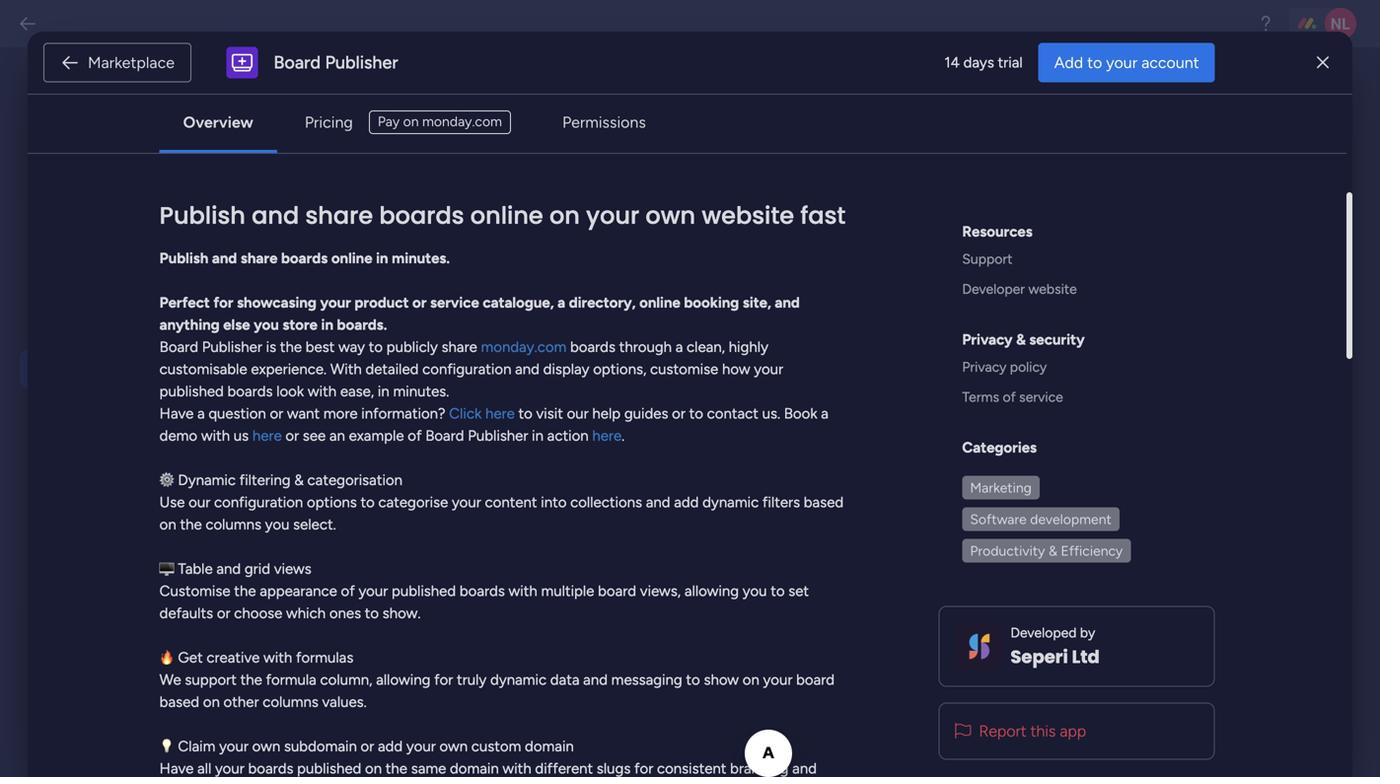 Task type: vqa. For each thing, say whether or not it's contained in the screenshot.
PDF on the right of page
no



Task type: locate. For each thing, give the bounding box(es) containing it.
experience. up look at the left
[[251, 361, 327, 378]]

1 horizontal spatial allowing
[[685, 582, 739, 600]]

table
[[178, 560, 213, 578]]

you up enhance
[[565, 373, 589, 391]]

your right show at the bottom of page
[[763, 671, 793, 689]]

defaults
[[159, 605, 213, 622]]

0 horizontal spatial experience.
[[251, 361, 327, 378]]

1 horizontal spatial own
[[439, 738, 468, 756]]

configuration down filtering
[[214, 494, 303, 511]]

app for the
[[472, 373, 497, 391]]

privacy up terms
[[962, 359, 1007, 375]]

0 vertical spatial publish
[[159, 199, 246, 232]]

and inside perfect for showcasing your product or service catalogue, a directory, online booking site, and anything else you store in boards.
[[775, 294, 800, 312]]

1 horizontal spatial &
[[1016, 331, 1026, 349]]

for up the "else"
[[213, 294, 233, 312]]

with inside the boards through a clean, highly customisable experience. with detailed configuration and display options, customise how your published boards look with ease, in minutes.
[[308, 383, 337, 400]]

a right have
[[197, 405, 205, 423]]

permissions button up 🔥 in the bottom left of the page
[[20, 610, 249, 649]]

show
[[704, 671, 739, 689]]

to inside ⚙️ dynamic filtering & categorisation use our configuration options to categorise your content into collections and add dynamic filters based on the columns you select.
[[361, 494, 375, 511]]

and right data
[[583, 671, 608, 689]]

select.
[[293, 516, 336, 534]]

the inside 🖥️ table and grid views customise the appearance of your published boards with multiple board views, allowing you to set defaults or choose which ones to show.
[[234, 582, 256, 600]]

with up 'formula'
[[263, 649, 292, 667]]

0 horizontal spatial dynamic
[[490, 671, 547, 689]]

in inside the monday app api gives you powerful capabilities in order to enhance your monday app experience. it's very important to keep your api token secure.
[[465, 396, 477, 413]]

monday.com link
[[481, 338, 567, 356]]

0 horizontal spatial service
[[430, 294, 479, 312]]

your inside 🖥️ table and grid views customise the appearance of your published boards with multiple board views, allowing you to set defaults or choose which ones to show.
[[359, 582, 388, 600]]

minutes. up information?
[[393, 383, 449, 400]]

0 horizontal spatial allowing
[[376, 671, 430, 689]]

online down in
[[331, 250, 372, 267]]

2 privacy from the top
[[962, 359, 1007, 375]]

& down software development dropdown button
[[1049, 543, 1057, 559]]

board right application logo at top left
[[274, 52, 321, 73]]

to left show at the bottom of page
[[686, 671, 700, 689]]

and right site,
[[775, 294, 800, 312]]

domain
[[525, 738, 574, 756]]

developer website
[[962, 281, 1077, 297]]

1 vertical spatial website
[[1028, 281, 1077, 297]]

& inside privacy & security privacy policy
[[1016, 331, 1026, 349]]

developers.monday.com link
[[387, 292, 548, 310]]

allowing right column,
[[376, 671, 430, 689]]

booking
[[684, 294, 739, 312]]

or right keep
[[672, 405, 686, 423]]

and left grid
[[216, 560, 241, 578]]

0 horizontal spatial share
[[241, 250, 278, 267]]

1 vertical spatial privacy
[[962, 359, 1007, 375]]

& for privacy
[[1016, 331, 1026, 349]]

1 horizontal spatial add
[[674, 494, 699, 511]]

your inside 🔥 get creative with formulas we support the formula column, allowing for truly dynamic data and messaging to show on your board based on other columns values.
[[763, 671, 793, 689]]

1 vertical spatial our
[[189, 494, 210, 511]]

0 vertical spatial board
[[598, 582, 636, 600]]

& inside dropdown button
[[1049, 543, 1057, 559]]

1 vertical spatial account
[[123, 662, 187, 683]]

published inside the boards through a clean, highly customisable experience. with detailed configuration and display options, customise how your published boards look with ease, in minutes.
[[159, 383, 224, 400]]

v2
[[366, 89, 389, 115]]

2 horizontal spatial &
[[1049, 543, 1057, 559]]

1 horizontal spatial website
[[1028, 281, 1077, 297]]

add right "subdomain"
[[378, 738, 403, 756]]

14
[[944, 54, 960, 71]]

way
[[338, 338, 365, 356]]

clean,
[[687, 338, 725, 356]]

1 horizontal spatial configuration
[[422, 361, 511, 378]]

to left set
[[771, 582, 785, 600]]

and
[[252, 199, 299, 232], [212, 250, 237, 267], [775, 294, 800, 312], [515, 361, 540, 378], [646, 494, 670, 511], [216, 560, 241, 578], [583, 671, 608, 689]]

0 horizontal spatial based
[[159, 693, 199, 711]]

1 vertical spatial board
[[796, 671, 835, 689]]

the right the is
[[280, 338, 302, 356]]

1 horizontal spatial board
[[274, 52, 321, 73]]

your right keep
[[672, 418, 702, 436]]

0 vertical spatial add
[[674, 494, 699, 511]]

boards through a clean, highly customisable experience. with detailed configuration and display options, customise how your published boards look with ease, in minutes.
[[159, 338, 783, 400]]

you inside ⚙️ dynamic filtering & categorisation use our configuration options to categorise your content into collections and add dynamic filters based on the columns you select.
[[265, 516, 289, 534]]

and up the "else"
[[212, 250, 237, 267]]

our inside ⚙️ dynamic filtering & categorisation use our configuration options to categorise your content into collections and add dynamic filters based on the columns you select.
[[189, 494, 210, 511]]

directory
[[144, 532, 215, 553]]

1 horizontal spatial here link
[[592, 427, 622, 445]]

column,
[[320, 671, 372, 689]]

1 horizontal spatial permissions button
[[546, 103, 662, 142]]

boards up question
[[227, 383, 273, 400]]

with left multiple
[[509, 582, 537, 600]]

1 privacy from the top
[[962, 331, 1013, 349]]

monday
[[415, 373, 468, 391], [630, 396, 684, 413]]

1 horizontal spatial monday
[[630, 396, 684, 413]]

publisher for board publisher
[[325, 52, 398, 73]]

ones
[[329, 605, 361, 622]]

customisable
[[159, 361, 247, 378]]

in the new api there are only personal api tokens
[[328, 210, 608, 225]]

experience. inside the monday app api gives you powerful capabilities in order to enhance your monday app experience. it's very important to keep your api token secure.
[[415, 418, 491, 436]]

1 vertical spatial share
[[241, 250, 278, 267]]

marketing button
[[962, 476, 1040, 500]]

with up have a question or want more information? click here in the bottom left of the page
[[308, 383, 337, 400]]

marketplace report app image
[[955, 724, 971, 740]]

pricing
[[305, 113, 353, 132]]

1 vertical spatial allowing
[[376, 671, 430, 689]]

columns up grid
[[206, 516, 261, 534]]

categorisation
[[307, 471, 403, 489]]

report this app
[[979, 722, 1086, 741]]

0 vertical spatial for
[[213, 294, 233, 312]]

with inside 🖥️ table and grid views customise the appearance of your published boards with multiple board views, allowing you to set defaults or choose which ones to show.
[[509, 582, 537, 600]]

here
[[485, 405, 515, 423], [252, 427, 282, 445], [592, 427, 622, 445]]

website left fast
[[702, 199, 794, 232]]

cross account copier button
[[20, 654, 249, 719]]

2 vertical spatial online
[[639, 294, 680, 312]]

pay on monday.com
[[378, 113, 502, 130]]

based down we
[[159, 693, 199, 711]]

board for board publisher is the best way to publicly share monday.com
[[159, 338, 198, 356]]

productivity & efficiency button
[[962, 539, 1131, 563]]

0 vertical spatial privacy
[[962, 331, 1013, 349]]

1 vertical spatial columns
[[263, 693, 318, 711]]

1 horizontal spatial columns
[[263, 693, 318, 711]]

developer
[[962, 281, 1025, 297]]

0 horizontal spatial website
[[702, 199, 794, 232]]

1 horizontal spatial app
[[472, 373, 497, 391]]

account inside the cross account copier
[[123, 662, 187, 683]]

1 vertical spatial online
[[331, 250, 372, 267]]

1 vertical spatial service
[[1019, 389, 1063, 405]]

1 vertical spatial permissions button
[[20, 610, 249, 649]]

board down set
[[796, 671, 835, 689]]

here left very on the left of page
[[485, 405, 515, 423]]

board
[[274, 52, 321, 73], [159, 338, 198, 356], [425, 427, 464, 445]]

a inside the boards through a clean, highly customisable experience. with detailed configuration and display options, customise how your published boards look with ease, in minutes.
[[675, 338, 683, 356]]

your right the add at the top
[[1106, 53, 1138, 72]]

🔥 get creative with formulas we support the formula column, allowing for truly dynamic data and messaging to show on your board based on other columns values.
[[159, 649, 835, 711]]

in up best on the left top
[[321, 316, 333, 334]]

0 vertical spatial dynamic
[[703, 494, 759, 511]]

published up show. at the bottom left
[[392, 582, 456, 600]]

online up 'through'
[[639, 294, 680, 312]]

for left truly
[[434, 671, 453, 689]]

app for report
[[1060, 722, 1086, 741]]

to right the add at the top
[[1087, 53, 1102, 72]]

1 horizontal spatial publisher
[[325, 52, 398, 73]]

0 vertical spatial of
[[1003, 389, 1016, 405]]

monday up "capabilities"
[[415, 373, 468, 391]]

& inside ⚙️ dynamic filtering & categorisation use our configuration options to categorise your content into collections and add dynamic filters based on the columns you select.
[[294, 471, 304, 489]]

0 horizontal spatial columns
[[206, 516, 261, 534]]

highly
[[729, 338, 768, 356]]

0 vertical spatial our
[[567, 405, 589, 423]]

publisher down the "else"
[[202, 338, 262, 356]]

permissions up regenerate button
[[562, 113, 646, 132]]

your inside perfect for showcasing your product or service catalogue, a directory, online booking site, and anything else you store in boards.
[[320, 294, 351, 312]]

monday.com right "pay"
[[422, 113, 502, 130]]

api v2 token
[[328, 89, 452, 115]]

are
[[447, 210, 465, 225]]

service
[[430, 294, 479, 312], [1019, 389, 1063, 405]]

2 vertical spatial &
[[1049, 543, 1057, 559]]

to up very on the left of page
[[519, 396, 533, 413]]

0 horizontal spatial permissions button
[[20, 610, 249, 649]]

based
[[804, 494, 844, 511], [159, 693, 199, 711]]

filters
[[762, 494, 800, 511]]

your inside "button"
[[1106, 53, 1138, 72]]

0 horizontal spatial &
[[294, 471, 304, 489]]

report this app link
[[938, 703, 1215, 760]]

custom
[[471, 738, 521, 756]]

2 horizontal spatial of
[[1003, 389, 1016, 405]]

1 here link from the left
[[252, 427, 282, 445]]

click here link
[[449, 405, 515, 423]]

1 horizontal spatial experience.
[[415, 418, 491, 436]]

0 vertical spatial board
[[274, 52, 321, 73]]

online for on
[[470, 199, 543, 232]]

here right us
[[252, 427, 282, 445]]

0 vertical spatial token
[[395, 89, 452, 115]]

1 horizontal spatial published
[[392, 582, 456, 600]]

fast
[[800, 199, 846, 232]]

1 vertical spatial publisher
[[202, 338, 262, 356]]

content
[[485, 494, 537, 511]]

0 horizontal spatial our
[[189, 494, 210, 511]]

2 vertical spatial of
[[341, 582, 355, 600]]

1 vertical spatial publish
[[159, 250, 208, 267]]

the right in
[[341, 210, 360, 225]]

have
[[159, 405, 194, 423]]

messaging
[[611, 671, 682, 689]]

demo
[[159, 427, 197, 445]]

1 horizontal spatial permissions
[[562, 113, 646, 132]]

app up order
[[472, 373, 497, 391]]

0 vertical spatial columns
[[206, 516, 261, 534]]

0 vertical spatial &
[[1016, 331, 1026, 349]]

you inside perfect for showcasing your product or service catalogue, a directory, online booking site, and anything else you store in boards.
[[254, 316, 279, 334]]

our
[[567, 405, 589, 423], [189, 494, 210, 511]]

based inside ⚙️ dynamic filtering & categorisation use our configuration options to categorise your content into collections and add dynamic filters based on the columns you select.
[[804, 494, 844, 511]]

in down new
[[376, 250, 388, 267]]

0 vertical spatial allowing
[[685, 582, 739, 600]]

of down information?
[[408, 427, 422, 445]]

1 horizontal spatial for
[[434, 671, 453, 689]]

with left us
[[201, 427, 230, 445]]

.
[[622, 427, 625, 445]]

board left views,
[[598, 582, 636, 600]]

or right the product at the left top of page
[[412, 294, 427, 312]]

0 vertical spatial share
[[305, 199, 373, 232]]

app right this
[[1060, 722, 1086, 741]]

0 horizontal spatial published
[[159, 383, 224, 400]]

0 vertical spatial permissions
[[562, 113, 646, 132]]

0 horizontal spatial board
[[598, 582, 636, 600]]

you left select.
[[265, 516, 289, 534]]

0 vertical spatial configuration
[[422, 361, 511, 378]]

the
[[341, 210, 360, 225], [280, 338, 302, 356], [180, 516, 202, 534], [234, 582, 256, 600], [240, 671, 262, 689]]

or left 'choose' on the left bottom
[[217, 605, 230, 622]]

on down support
[[203, 693, 220, 711]]

data
[[550, 671, 580, 689]]

2 publish from the top
[[159, 250, 208, 267]]

showcasing
[[237, 294, 317, 312]]

service up publicly
[[430, 294, 479, 312]]

your right claim
[[219, 738, 249, 756]]

use
[[159, 494, 185, 511]]

published inside 🖥️ table and grid views customise the appearance of your published boards with multiple board views, allowing you to set defaults or choose which ones to show.
[[392, 582, 456, 600]]

share down perfect for showcasing your product or service catalogue, a directory, online booking site, and anything else you store in boards.
[[442, 338, 477, 356]]

1 horizontal spatial board
[[796, 671, 835, 689]]

2 vertical spatial share
[[442, 338, 477, 356]]

1 publish from the top
[[159, 199, 246, 232]]

monday up keep
[[630, 396, 684, 413]]

a up customise
[[675, 338, 683, 356]]

dynamic inside 🔥 get creative with formulas we support the formula column, allowing for truly dynamic data and messaging to show on your board based on other columns values.
[[490, 671, 547, 689]]

0 vertical spatial monday.com
[[422, 113, 502, 130]]

a right book
[[821, 405, 829, 423]]

the down use
[[180, 516, 202, 534]]

publish and share boards online on your own website fast
[[159, 199, 846, 232]]

or inside to visit our help guides or to contact us. book a demo with us
[[672, 405, 686, 423]]

contact
[[707, 405, 759, 423]]

seperi ltd logo image
[[955, 623, 1003, 670]]

1 vertical spatial token
[[414, 144, 454, 161]]

💡 claim your own subdomain or add your own custom domain
[[159, 738, 574, 756]]

allowing
[[685, 582, 739, 600], [376, 671, 430, 689]]

of
[[1003, 389, 1016, 405], [408, 427, 422, 445], [341, 582, 355, 600]]

2 horizontal spatial app
[[1060, 722, 1086, 741]]

the up other
[[240, 671, 262, 689]]

own left custom
[[439, 738, 468, 756]]

1 vertical spatial app
[[387, 418, 412, 436]]

1 horizontal spatial share
[[305, 199, 373, 232]]

in inside the boards through a clean, highly customisable experience. with detailed configuration and display options, customise how your published boards look with ease, in minutes.
[[378, 383, 389, 400]]

an
[[329, 427, 345, 445]]

0 vertical spatial publisher
[[325, 52, 398, 73]]

the monday app api gives you powerful capabilities in order to enhance your monday app experience. it's very important to keep your api token secure.
[[387, 373, 702, 458]]

1 horizontal spatial our
[[567, 405, 589, 423]]

share up the publish and share boards online in minutes.
[[305, 199, 373, 232]]

you inside 🖥️ table and grid views customise the appearance of your published boards with multiple board views, allowing you to set defaults or choose which ones to show.
[[743, 582, 767, 600]]

permissions button
[[546, 103, 662, 142], [20, 610, 249, 649]]

here or see an example of board publisher in action here .
[[252, 427, 625, 445]]

boards down in
[[281, 250, 328, 267]]

and inside 🔥 get creative with formulas we support the formula column, allowing for truly dynamic data and messaging to show on your board based on other columns values.
[[583, 671, 608, 689]]

your up directory,
[[586, 199, 639, 232]]

service down policy
[[1019, 389, 1063, 405]]

marketplace
[[88, 53, 175, 72]]

1 vertical spatial for
[[434, 671, 453, 689]]

dynamic inside ⚙️ dynamic filtering & categorisation use our configuration options to categorise your content into collections and add dynamic filters based on the columns you select.
[[703, 494, 759, 511]]

add inside ⚙️ dynamic filtering & categorisation use our configuration options to categorise your content into collections and add dynamic filters based on the columns you select.
[[674, 494, 699, 511]]

you up the is
[[254, 316, 279, 334]]

0 horizontal spatial online
[[331, 250, 372, 267]]

0 horizontal spatial here
[[252, 427, 282, 445]]

1 vertical spatial add
[[378, 738, 403, 756]]

here link right us
[[252, 427, 282, 445]]

2 vertical spatial app
[[1060, 722, 1086, 741]]

api
[[328, 89, 361, 115], [388, 144, 411, 161], [391, 210, 410, 225], [547, 210, 567, 225], [501, 373, 523, 391], [387, 440, 409, 458]]

0 horizontal spatial here link
[[252, 427, 282, 445]]

experience. up "token"
[[415, 418, 491, 436]]

our down dynamic on the bottom left of the page
[[189, 494, 210, 511]]

to left keep
[[619, 418, 633, 436]]

you left set
[[743, 582, 767, 600]]

a
[[557, 294, 565, 312], [675, 338, 683, 356], [197, 405, 205, 423], [821, 405, 829, 423]]

privacy up policy
[[962, 331, 1013, 349]]

claim
[[178, 738, 215, 756]]

get
[[178, 649, 203, 667]]

account
[[1141, 53, 1199, 72], [123, 662, 187, 683]]

of inside 🖥️ table and grid views customise the appearance of your published boards with multiple board views, allowing you to set defaults or choose which ones to show.
[[341, 582, 355, 600]]

security
[[1029, 331, 1085, 349]]

back to workspace image
[[18, 14, 37, 34]]

1 vertical spatial permissions
[[74, 619, 167, 640]]

1 vertical spatial dynamic
[[490, 671, 547, 689]]

or
[[412, 294, 427, 312], [270, 405, 283, 423], [672, 405, 686, 423], [285, 427, 299, 445], [217, 605, 230, 622], [361, 738, 374, 756]]

own down other
[[252, 738, 280, 756]]

permissions button up regenerate
[[546, 103, 662, 142]]

online right the are
[[470, 199, 543, 232]]

app
[[472, 373, 497, 391], [387, 418, 412, 436], [1060, 722, 1086, 741]]

service inside perfect for showcasing your product or service catalogue, a directory, online booking site, and anything else you store in boards.
[[430, 294, 479, 312]]

1 horizontal spatial of
[[408, 427, 422, 445]]

website
[[702, 199, 794, 232], [1028, 281, 1077, 297]]

our up action
[[567, 405, 589, 423]]

0 vertical spatial monday
[[415, 373, 468, 391]]

or inside 🖥️ table and grid views customise the appearance of your published boards with multiple board views, allowing you to set defaults or choose which ones to show.
[[217, 605, 230, 622]]

0 horizontal spatial for
[[213, 294, 233, 312]]

for
[[213, 294, 233, 312], [434, 671, 453, 689]]

publisher
[[325, 52, 398, 73], [202, 338, 262, 356], [468, 427, 528, 445]]

dynamic left data
[[490, 671, 547, 689]]

more
[[323, 405, 358, 423]]

new
[[363, 210, 388, 225]]

and down monday.com link at the top
[[515, 361, 540, 378]]

customise
[[650, 361, 718, 378]]

0 vertical spatial published
[[159, 383, 224, 400]]

action
[[547, 427, 589, 445]]

0 vertical spatial service
[[430, 294, 479, 312]]

boards left only
[[379, 199, 464, 232]]

your left content
[[452, 494, 481, 511]]

1 vertical spatial monday.com
[[481, 338, 567, 356]]

boards up display
[[570, 338, 616, 356]]

publisher down click here link
[[468, 427, 528, 445]]

0 horizontal spatial account
[[123, 662, 187, 683]]

or inside perfect for showcasing your product or service catalogue, a directory, online booking site, and anything else you store in boards.
[[412, 294, 427, 312]]

guides
[[624, 405, 668, 423]]

based right filters
[[804, 494, 844, 511]]

visit
[[536, 405, 563, 423]]

1 horizontal spatial service
[[1019, 389, 1063, 405]]

token for api v2 token
[[395, 89, 452, 115]]

🖥️ table and grid views customise the appearance of your published boards with multiple board views, allowing you to set defaults or choose which ones to show.
[[159, 560, 809, 622]]

token down pay on monday.com
[[414, 144, 454, 161]]

1 vertical spatial experience.
[[415, 418, 491, 436]]

online inside perfect for showcasing your product or service catalogue, a directory, online booking site, and anything else you store in boards.
[[639, 294, 680, 312]]

the down grid
[[234, 582, 256, 600]]

published down customisable
[[159, 383, 224, 400]]

0 horizontal spatial of
[[341, 582, 355, 600]]

token right v2
[[395, 89, 452, 115]]

own
[[646, 199, 696, 232], [252, 738, 280, 756], [439, 738, 468, 756]]

creative
[[207, 649, 260, 667]]



Task type: describe. For each thing, give the bounding box(es) containing it.
capabilities
[[387, 396, 461, 413]]

for inside 🔥 get creative with formulas we support the formula column, allowing for truly dynamic data and messaging to show on your board based on other columns values.
[[434, 671, 453, 689]]

account inside "button"
[[1141, 53, 1199, 72]]

0 horizontal spatial own
[[252, 738, 280, 756]]

publish and share boards online in minutes.
[[159, 250, 450, 267]]

site,
[[743, 294, 771, 312]]

cross account copier
[[73, 662, 187, 710]]

by
[[1080, 624, 1095, 641]]

important
[[550, 418, 615, 436]]

privacy & security privacy policy
[[962, 331, 1085, 375]]

click
[[449, 405, 482, 423]]

is
[[266, 338, 276, 356]]

to left contact
[[689, 405, 703, 423]]

best
[[306, 338, 335, 356]]

marketing
[[970, 479, 1032, 496]]

your left custom
[[406, 738, 436, 756]]

to left visit
[[518, 405, 533, 423]]

to inside 🔥 get creative with formulas we support the formula column, allowing for truly dynamic data and messaging to show on your board based on other columns values.
[[686, 671, 700, 689]]

want
[[287, 405, 320, 423]]

publish for publish and share boards online in minutes.
[[159, 250, 208, 267]]

very
[[518, 418, 546, 436]]

api down "pay"
[[388, 144, 411, 161]]

grid
[[245, 560, 270, 578]]

on inside ⚙️ dynamic filtering & categorisation use our configuration options to categorise your content into collections and add dynamic filters based on the columns you select.
[[159, 516, 176, 534]]

efficiency
[[1061, 543, 1123, 559]]

days
[[963, 54, 994, 71]]

2 horizontal spatial publisher
[[468, 427, 528, 445]]

on right show at the bottom of page
[[743, 671, 759, 689]]

it's
[[495, 418, 514, 436]]

productivity & efficiency
[[970, 543, 1123, 559]]

api left v2
[[328, 89, 361, 115]]

ltd
[[1072, 645, 1100, 670]]

catalogue,
[[483, 294, 554, 312]]

and inside 🖥️ table and grid views customise the appearance of your published boards with multiple board views, allowing you to set defaults or choose which ones to show.
[[216, 560, 241, 578]]

application logo image
[[226, 47, 258, 78]]

0 horizontal spatial app
[[387, 418, 412, 436]]

options
[[307, 494, 357, 511]]

monday icon image
[[347, 371, 366, 401]]

boards inside 🖥️ table and grid views customise the appearance of your published boards with multiple board views, allowing you to set defaults or choose which ones to show.
[[460, 582, 505, 600]]

on right "pay"
[[403, 113, 419, 130]]

customise
[[159, 582, 230, 600]]

views,
[[640, 582, 681, 600]]

us
[[234, 427, 249, 445]]

directory,
[[569, 294, 636, 312]]

and inside ⚙️ dynamic filtering & categorisation use our configuration options to categorise your content into collections and add dynamic filters based on the columns you select.
[[646, 494, 670, 511]]

online for in
[[331, 250, 372, 267]]

0 vertical spatial minutes.
[[392, 250, 450, 267]]

2 horizontal spatial share
[[442, 338, 477, 356]]

developed by seperi ltd
[[1010, 624, 1100, 670]]

to inside "button"
[[1087, 53, 1102, 72]]

your inside the boards through a clean, highly customisable experience. with detailed configuration and display options, customise how your published boards look with ease, in minutes.
[[754, 361, 783, 378]]

boards.
[[337, 316, 387, 334]]

the inside 🔥 get creative with formulas we support the formula column, allowing for truly dynamic data and messaging to show on your board based on other columns values.
[[240, 671, 262, 689]]

board publisher
[[274, 52, 398, 73]]

help image
[[1256, 14, 1276, 34]]

customization button
[[20, 219, 249, 258]]

the inside ⚙️ dynamic filtering & categorisation use our configuration options to categorise your content into collections and add dynamic filters based on the columns you select.
[[180, 516, 202, 534]]

board inside 🖥️ table and grid views customise the appearance of your published boards with multiple board views, allowing you to set defaults or choose which ones to show.
[[598, 582, 636, 600]]

example
[[349, 427, 404, 445]]

the
[[387, 373, 411, 391]]

personal
[[328, 144, 384, 161]]

a inside to visit our help guides or to contact us. book a demo with us
[[821, 405, 829, 423]]

add
[[1054, 53, 1083, 72]]

with inside to visit our help guides or to contact us. book a demo with us
[[201, 427, 230, 445]]

perfect for showcasing your product or service catalogue, a directory, online booking site, and anything else you store in boards.
[[159, 294, 800, 334]]

token for personal api token
[[414, 144, 454, 161]]

💡
[[159, 738, 174, 756]]

regenerate
[[653, 146, 714, 160]]

set
[[788, 582, 809, 600]]

configuration inside the boards through a clean, highly customisable experience. with detailed configuration and display options, customise how your published boards look with ease, in minutes.
[[422, 361, 511, 378]]

your down powerful
[[597, 396, 627, 413]]

book
[[784, 405, 817, 423]]

else
[[223, 316, 250, 334]]

filtering
[[239, 471, 291, 489]]

2 horizontal spatial here
[[592, 427, 622, 445]]

columns inside 🔥 get creative with formulas we support the formula column, allowing for truly dynamic data and messaging to show on your board based on other columns values.
[[263, 693, 318, 711]]

2 horizontal spatial own
[[646, 199, 696, 232]]

in inside perfect for showcasing your product or service catalogue, a directory, online booking site, and anything else you store in boards.
[[321, 316, 333, 334]]

truly
[[457, 671, 487, 689]]

api left "token"
[[387, 440, 409, 458]]

with inside 🔥 get creative with formulas we support the formula column, allowing for truly dynamic data and messaging to show on your board based on other columns values.
[[263, 649, 292, 667]]

show.
[[383, 605, 421, 622]]

permissions for right permissions button
[[562, 113, 646, 132]]

with
[[330, 361, 362, 378]]

for inside perfect for showcasing your product or service catalogue, a directory, online booking site, and anything else you store in boards.
[[213, 294, 233, 312]]

how
[[722, 361, 750, 378]]

experience. inside the boards through a clean, highly customisable experience. with detailed configuration and display options, customise how your published boards look with ease, in minutes.
[[251, 361, 327, 378]]

or right "subdomain"
[[361, 738, 374, 756]]

2 here link from the left
[[592, 427, 622, 445]]

pay
[[378, 113, 400, 130]]

or left see
[[285, 427, 299, 445]]

overview button
[[167, 103, 269, 142]]

allowing inside 🔥 get creative with formulas we support the formula column, allowing for truly dynamic data and messaging to show on your board based on other columns values.
[[376, 671, 430, 689]]

views
[[274, 560, 311, 578]]

0 horizontal spatial monday
[[415, 373, 468, 391]]

terms of service
[[962, 389, 1063, 405]]

development
[[1030, 511, 1112, 528]]

overview
[[183, 113, 253, 132]]

developers.monday.com
[[387, 292, 548, 310]]

other
[[223, 693, 259, 711]]

2 vertical spatial board
[[425, 427, 464, 445]]

on right personal
[[549, 199, 580, 232]]

or down look at the left
[[270, 405, 283, 423]]

publisher for board publisher is the best way to publicly share monday.com
[[202, 338, 262, 356]]

terms
[[962, 389, 999, 405]]

noah lott image
[[1325, 8, 1356, 39]]

permissions for left permissions button
[[74, 619, 167, 640]]

secure.
[[454, 440, 501, 458]]

1 vertical spatial monday
[[630, 396, 684, 413]]

help
[[592, 405, 621, 423]]

anything
[[159, 316, 220, 334]]

product
[[355, 294, 409, 312]]

software development button
[[962, 507, 1119, 531]]

see
[[303, 427, 326, 445]]

software development
[[970, 511, 1112, 528]]

1 horizontal spatial here
[[485, 405, 515, 423]]

your inside ⚙️ dynamic filtering & categorisation use our configuration options to categorise your content into collections and add dynamic filters based on the columns you select.
[[452, 494, 481, 511]]

⚙️
[[159, 471, 174, 489]]

board for board publisher
[[274, 52, 321, 73]]

to right the way
[[369, 338, 383, 356]]

& for productivity
[[1049, 543, 1057, 559]]

question
[[208, 405, 266, 423]]

display
[[543, 361, 589, 378]]

allowing inside 🖥️ table and grid views customise the appearance of your published boards with multiple board views, allowing you to set defaults or choose which ones to show.
[[685, 582, 739, 600]]

minutes. inside the boards through a clean, highly customisable experience. with detailed configuration and display options, customise how your published boards look with ease, in minutes.
[[393, 383, 449, 400]]

software
[[970, 511, 1027, 528]]

dapulse x slim image
[[1317, 51, 1329, 74]]

detailed
[[365, 361, 419, 378]]

0 vertical spatial website
[[702, 199, 794, 232]]

support
[[185, 671, 237, 689]]

share for publish and share boards online in minutes.
[[241, 250, 278, 267]]

and inside the boards through a clean, highly customisable experience. with detailed configuration and display options, customise how your published boards look with ease, in minutes.
[[515, 361, 540, 378]]

board inside 🔥 get creative with formulas we support the formula column, allowing for truly dynamic data and messaging to show on your board based on other columns values.
[[796, 671, 835, 689]]

resources support
[[962, 223, 1033, 267]]

appearance
[[260, 582, 337, 600]]

publish for publish and share boards online on your own website fast
[[159, 199, 246, 232]]

productivity
[[970, 543, 1045, 559]]

configuration inside ⚙️ dynamic filtering & categorisation use our configuration options to categorise your content into collections and add dynamic filters based on the columns you select.
[[214, 494, 303, 511]]

to right ones
[[365, 605, 379, 622]]

api right new
[[391, 210, 410, 225]]

and up the publish and share boards online in minutes.
[[252, 199, 299, 232]]

api up order
[[501, 373, 523, 391]]

in down visit
[[532, 427, 544, 445]]

columns inside ⚙️ dynamic filtering & categorisation use our configuration options to categorise your content into collections and add dynamic filters based on the columns you select.
[[206, 516, 261, 534]]

enhance
[[537, 396, 594, 413]]

policy
[[1010, 359, 1047, 375]]

resources
[[962, 223, 1033, 241]]

there
[[413, 210, 444, 225]]

you inside the monday app api gives you powerful capabilities in order to enhance your monday app experience. it's very important to keep your api token secure.
[[565, 373, 589, 391]]

api left tokens
[[547, 210, 567, 225]]

14 days trial
[[944, 54, 1023, 71]]

options,
[[593, 361, 646, 378]]

ease,
[[340, 383, 374, 400]]

a inside perfect for showcasing your product or service catalogue, a directory, online booking site, and anything else you store in boards.
[[557, 294, 565, 312]]

in
[[328, 210, 338, 225]]

0 horizontal spatial add
[[378, 738, 403, 756]]

🖥️
[[159, 560, 174, 578]]

our inside to visit our help guides or to contact us. book a demo with us
[[567, 405, 589, 423]]

formula
[[266, 671, 316, 689]]

based inside 🔥 get creative with formulas we support the formula column, allowing for truly dynamic data and messaging to show on your board based on other columns values.
[[159, 693, 199, 711]]

share for publish and share boards online on your own website fast
[[305, 199, 373, 232]]

customization
[[74, 228, 189, 249]]



